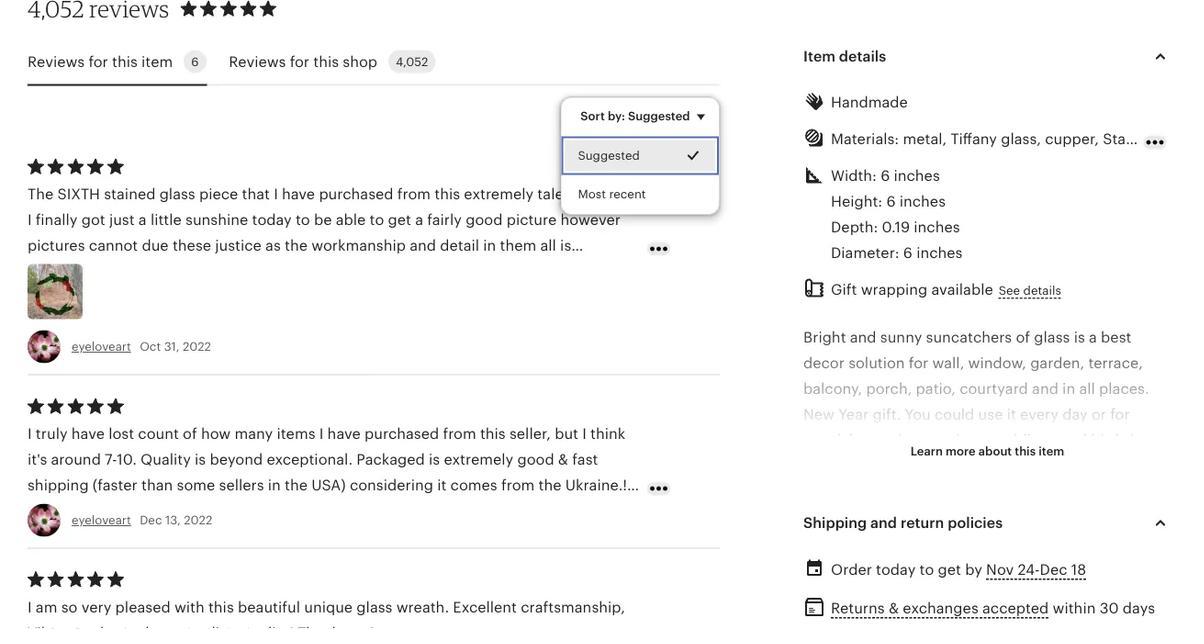 Task type: vqa. For each thing, say whether or not it's contained in the screenshot.
the top it
yes



Task type: locate. For each thing, give the bounding box(es) containing it.
2 vertical spatial all
[[320, 503, 336, 519]]

extremely up comes
[[444, 451, 514, 468]]

suggested inside popup button
[[628, 109, 690, 123]]

0 horizontal spatial of
[[183, 426, 197, 442]]

& up order
[[867, 535, 877, 552]]

cannot
[[89, 237, 138, 254]]

0 horizontal spatial it
[[437, 477, 447, 494]]

dec
[[140, 513, 162, 527], [1040, 562, 1068, 578]]

0 vertical spatial be
[[314, 212, 332, 228]]

details right item
[[840, 48, 887, 65]]

good inside i truly have lost count of how many items i have purchased from this seller, but i think it's around 7-10. quality is beyond exceptional. packaged is extremely good & fast shipping (faster than some sellers in the usa) considering it comes from the ukraine.!! highly recommend this seller. (god bless all in the ukraine, usa is praying & standing behind you.)  💛💙💛💙 💖
[[518, 451, 555, 468]]

glass up little
[[160, 186, 195, 203]]

to inside bright and sunny suncatchers of glass is a best decor solution for wall, window, garden, terrace, balcony, porch, patio, courtyard and in all places. new year gift. you could use it every day or for special occasions such as weddings and birthday. your gests never going to forget this.
[[969, 458, 984, 474]]

bless
[[279, 503, 316, 519]]

going
[[924, 458, 965, 474]]

tiffany right within
[[1097, 586, 1143, 603]]

0 vertical spatial extremely
[[464, 186, 534, 203]]

be left able
[[314, 212, 332, 228]]

0 vertical spatial as
[[266, 237, 281, 254]]

0 horizontal spatial good
[[466, 212, 503, 228]]

see details link
[[999, 282, 1062, 299]]

item inside the method used to make this item is the tiffany stained glass method.
[[1020, 586, 1051, 603]]

all
[[541, 237, 557, 254], [1080, 381, 1096, 397], [320, 503, 336, 519]]

1 vertical spatial purchased
[[365, 426, 439, 442]]

get left by
[[938, 562, 962, 578]]

0 horizontal spatial today
[[252, 212, 292, 228]]

1 horizontal spatial tiffany
[[1097, 586, 1143, 603]]

a left "best"
[[1090, 329, 1098, 346]]

is inside bright and sunny suncatchers of glass is a best decor solution for wall, window, garden, terrace, balcony, porch, patio, courtyard and in all places. new year gift. you could use it every day or for special occasions such as weddings and birthday. your gests never going to forget this.
[[1074, 329, 1086, 346]]

of
[[1016, 329, 1031, 346], [183, 426, 197, 442]]

4,052
[[396, 55, 428, 69]]

today
[[252, 212, 292, 228], [877, 562, 916, 578]]

the inside the method used to make this item is the tiffany stained glass method.
[[804, 586, 830, 603]]

of left how
[[183, 426, 197, 442]]

materials: metal, tiffany glass, cupper, stain glass
[[831, 131, 1179, 147]]

1 vertical spatial shipping
[[28, 477, 89, 494]]

days
[[1123, 600, 1156, 617]]

outstanding
[[153, 625, 238, 629]]

1 vertical spatial details
[[1024, 284, 1062, 298]]

occasions
[[857, 432, 928, 449]]

a left the nice
[[1010, 509, 1018, 526]]

1 horizontal spatial fast
[[573, 451, 598, 468]]

shipping and return policies button
[[787, 501, 1189, 545]]

0 horizontal spatial tiffany
[[951, 131, 998, 147]]

courtyard
[[960, 381, 1029, 397]]

0 vertical spatial tiffany
[[951, 131, 998, 147]]

extremely inside i truly have lost count of how many items i have purchased from this seller, but i think it's around 7-10. quality is beyond exceptional. packaged is extremely good & fast shipping (faster than some sellers in the usa) considering it comes from the ukraine.!! highly recommend this seller. (god bless all in the ukraine, usa is praying & standing behind you.)  💛💙💛💙 💖
[[444, 451, 514, 468]]

most recent
[[578, 188, 646, 201]]

2 eyeloveart link from the top
[[72, 513, 131, 527]]

and up solution
[[850, 329, 877, 346]]

i inside i am so very pleased with this beautiful unique glass wreath.  excellent craftsmanship, vibrant color and outstanding quality!  thank you!
[[28, 599, 32, 616]]

tiffany inside the method used to make this item is the tiffany stained glass method.
[[1097, 586, 1143, 603]]

glass up garden,
[[1035, 329, 1071, 346]]

eyeloveart
[[72, 340, 131, 354], [72, 513, 131, 527]]

today down that
[[252, 212, 292, 228]]

diameter:
[[831, 245, 900, 261]]

0 horizontal spatial be
[[314, 212, 332, 228]]

1 horizontal spatial the
[[804, 586, 830, 603]]

good up detail
[[466, 212, 503, 228]]

2022 for eyeloveart oct 31, 2022
[[183, 340, 211, 354]]

within
[[1053, 600, 1096, 617]]

stained inside the sixth stained glass piece that i have purchased from this extremely talented artist! i finally got just a little sunshine today to be able to get a fairly good picture however pictures cannot due these justice as the workmanship and detail in them all is breathtaking. very fast shipping especially coming from the ukraine and packaged very well. thank you for everything! 🎄💖
[[104, 186, 156, 203]]

1 reviews from the left
[[28, 53, 85, 70]]

and up friends.
[[871, 515, 898, 531]]

1 horizontal spatial today
[[877, 562, 916, 578]]

today up used
[[877, 562, 916, 578]]

1 horizontal spatial have
[[282, 186, 315, 203]]

0 vertical spatial dec
[[140, 513, 162, 527]]

7-
[[105, 451, 117, 468]]

eyeloveart link
[[72, 340, 131, 354], [72, 513, 131, 527]]

0 vertical spatial suncatchers
[[927, 329, 1013, 346]]

from up comes
[[443, 426, 477, 442]]

piece
[[199, 186, 238, 203]]

very right packaged
[[611, 263, 641, 280]]

suggested right by:
[[628, 109, 690, 123]]

patio,
[[916, 381, 956, 397]]

1 vertical spatial tiffany
[[1097, 586, 1143, 603]]

have up around at bottom left
[[71, 426, 105, 442]]

and down fairly
[[410, 237, 436, 254]]

materials:
[[831, 131, 900, 147]]

tab list
[[28, 39, 720, 86]]

behind
[[28, 528, 77, 545]]

usa)
[[312, 477, 346, 494]]

good for from
[[518, 451, 555, 468]]

purchased up "packaged"
[[365, 426, 439, 442]]

got
[[81, 212, 105, 228]]

1 vertical spatial the
[[804, 586, 830, 603]]

picture
[[507, 212, 557, 228]]

the inside the method used to make this item is the tiffany stained glass method.
[[1070, 586, 1093, 603]]

glass inside the sixth stained glass piece that i have purchased from this extremely talented artist! i finally got just a little sunshine today to be able to get a fairly good picture however pictures cannot due these justice as the workmanship and detail in them all is breathtaking. very fast shipping especially coming from the ukraine and packaged very well. thank you for everything! 🎄💖
[[160, 186, 195, 203]]

to up method.
[[930, 586, 945, 603]]

suncatchers up wall,
[[927, 329, 1013, 346]]

the for the sixth stained glass piece that i have purchased from this extremely talented artist! i finally got just a little sunshine today to be able to get a fairly good picture however pictures cannot due these justice as the workmanship and detail in them all is breathtaking. very fast shipping especially coming from the ukraine and packaged very well. thank you for everything! 🎄💖
[[28, 186, 53, 203]]

purchased inside the sixth stained glass piece that i have purchased from this extremely talented artist! i finally got just a little sunshine today to be able to get a fairly good picture however pictures cannot due these justice as the workmanship and detail in them all is breathtaking. very fast shipping especially coming from the ukraine and packaged very well. thank you for everything! 🎄💖
[[319, 186, 394, 203]]

very inside i am so very pleased with this beautiful unique glass wreath.  excellent craftsmanship, vibrant color and outstanding quality!  thank you!
[[81, 599, 112, 616]]

reviews for this shop
[[229, 53, 378, 70]]

method
[[834, 586, 889, 603]]

to right present on the bottom right of page
[[1113, 509, 1128, 526]]

1 vertical spatial eyeloveart link
[[72, 513, 131, 527]]

you
[[905, 406, 931, 423]]

💖
[[182, 528, 197, 545]]

this inside the method used to make this item is the tiffany stained glass method.
[[990, 586, 1016, 603]]

menu
[[561, 97, 720, 215]]

2022 up '💖' in the bottom of the page
[[184, 513, 212, 527]]

1 vertical spatial item
[[1039, 445, 1065, 458]]

as inside bright and sunny suncatchers of glass is a best decor solution for wall, window, garden, terrace, balcony, porch, patio, courtyard and in all places. new year gift. you could use it every day or for special occasions such as weddings and birthday. your gests never going to forget this.
[[970, 432, 985, 449]]

the sixth stained glass piece that i have purchased from this extremely talented artist! i finally got just a little sunshine today to be able to get a fairly good picture however pictures cannot due these justice as the workmanship and detail in them all is breathtaking. very fast shipping especially coming from the ukraine and packaged very well. thank you for everything! 🎄💖
[[28, 186, 641, 305]]

good inside the sixth stained glass piece that i have purchased from this extremely talented artist! i finally got just a little sunshine today to be able to get a fairly good picture however pictures cannot due these justice as the workmanship and detail in them all is breathtaking. very fast shipping especially coming from the ukraine and packaged very well. thank you for everything! 🎄💖
[[466, 212, 503, 228]]

recent
[[609, 188, 646, 201]]

have inside the sixth stained glass piece that i have purchased from this extremely talented artist! i finally got just a little sunshine today to be able to get a fairly good picture however pictures cannot due these justice as the workmanship and detail in them all is breathtaking. very fast shipping especially coming from the ukraine and packaged very well. thank you for everything! 🎄💖
[[282, 186, 315, 203]]

used
[[892, 586, 926, 603]]

0 horizontal spatial fast
[[160, 263, 186, 280]]

the up finally
[[28, 186, 53, 203]]

0 vertical spatial shipping
[[190, 263, 251, 280]]

in left them
[[483, 237, 496, 254]]

0 vertical spatial all
[[541, 237, 557, 254]]

0 vertical spatial fast
[[160, 263, 186, 280]]

good for them
[[466, 212, 503, 228]]

gift wrapping available see details
[[831, 281, 1062, 298]]

the left returns
[[804, 586, 830, 603]]

the inside the sixth stained glass piece that i have purchased from this extremely talented artist! i finally got just a little sunshine today to be able to get a fairly good picture however pictures cannot due these justice as the workmanship and detail in them all is breathtaking. very fast shipping especially coming from the ukraine and packaged very well. thank you for everything! 🎄💖
[[28, 186, 53, 203]]

0 horizontal spatial as
[[266, 237, 281, 254]]

1 eyeloveart link from the top
[[72, 340, 131, 354]]

have up exceptional.
[[328, 426, 361, 442]]

inches up '0.19' on the top right of the page
[[900, 193, 946, 210]]

am
[[36, 599, 57, 616]]

artist!
[[600, 186, 640, 203]]

fast down due
[[160, 263, 186, 280]]

1 horizontal spatial thank
[[298, 625, 340, 629]]

0 vertical spatial it
[[1007, 406, 1017, 423]]

eyeloveart link up you.)
[[72, 513, 131, 527]]

1 vertical spatial get
[[938, 562, 962, 578]]

0 vertical spatial 2022
[[183, 340, 211, 354]]

1 vertical spatial very
[[81, 599, 112, 616]]

wreath.
[[397, 599, 449, 616]]

0 vertical spatial eyeloveart link
[[72, 340, 131, 354]]

1 horizontal spatial reviews
[[229, 53, 286, 70]]

i left finally
[[28, 212, 32, 228]]

details inside dropdown button
[[840, 48, 887, 65]]

order today to get by nov 24-dec 18
[[831, 562, 1087, 578]]

0 horizontal spatial stained
[[104, 186, 156, 203]]

quality
[[141, 451, 191, 468]]

tiffany left glass,
[[951, 131, 998, 147]]

stained up just
[[104, 186, 156, 203]]

0 vertical spatial eyeloveart
[[72, 340, 131, 354]]

2022
[[183, 340, 211, 354], [184, 513, 212, 527]]

be
[[314, 212, 332, 228], [988, 509, 1006, 526]]

solution
[[849, 355, 905, 371]]

is inside the sixth stained glass piece that i have purchased from this extremely talented artist! i finally got just a little sunshine today to be able to get a fairly good picture however pictures cannot due these justice as the workmanship and detail in them all is breathtaking. very fast shipping especially coming from the ukraine and packaged very well. thank you for everything! 🎄💖
[[560, 237, 572, 254]]

ukraine,
[[383, 503, 441, 519]]

of up window,
[[1016, 329, 1031, 346]]

18
[[1072, 562, 1087, 578]]

fast
[[160, 263, 186, 280], [573, 451, 598, 468]]

0 horizontal spatial details
[[840, 48, 887, 65]]

shipping up the highly
[[28, 477, 89, 494]]

sort by: suggested button
[[567, 97, 726, 136]]

eyeloveart for eyeloveart dec 13, 2022
[[72, 513, 131, 527]]

is inside the method used to make this item is the tiffany stained glass method.
[[1055, 586, 1066, 603]]

get left fairly
[[388, 212, 411, 228]]

and
[[410, 237, 436, 254], [508, 263, 534, 280], [850, 329, 877, 346], [1033, 381, 1059, 397], [1061, 432, 1088, 449], [871, 515, 898, 531], [123, 625, 149, 629]]

1 horizontal spatial details
[[1024, 284, 1062, 298]]

it right use
[[1007, 406, 1017, 423]]

1 horizontal spatial suncatchers
[[927, 329, 1013, 346]]

it inside i truly have lost count of how many items i have purchased from this seller, but i think it's around 7-10. quality is beyond exceptional. packaged is extremely good & fast shipping (faster than some sellers in the usa) considering it comes from the ukraine.!! highly recommend this seller. (god bless all in the ukraine, usa is praying & standing behind you.)  💛💙💛💙 💖
[[437, 477, 447, 494]]

nov 24-dec 18 button
[[987, 556, 1087, 584]]

suggested up most recent
[[578, 149, 640, 163]]

you.)
[[81, 528, 116, 545]]

justice
[[215, 237, 262, 254]]

1 horizontal spatial get
[[938, 562, 962, 578]]

2 eyeloveart from the top
[[72, 513, 131, 527]]

2 vertical spatial item
[[1020, 586, 1051, 603]]

all right them
[[541, 237, 557, 254]]

1 horizontal spatial good
[[518, 451, 555, 468]]

1 vertical spatial suggested
[[578, 149, 640, 163]]

1 vertical spatial suncatchers
[[836, 509, 922, 526]]

dec up 💛💙💛💙
[[140, 513, 162, 527]]

have right that
[[282, 186, 315, 203]]

details right see
[[1024, 284, 1062, 298]]

items
[[277, 426, 316, 442]]

2 reviews from the left
[[229, 53, 286, 70]]

extremely up picture
[[464, 186, 534, 203]]

1 vertical spatial all
[[1080, 381, 1096, 397]]

forget
[[987, 458, 1030, 474]]

this inside dropdown button
[[1015, 445, 1036, 458]]

is
[[560, 237, 572, 254], [1074, 329, 1086, 346], [195, 451, 206, 468], [429, 451, 440, 468], [478, 503, 489, 519], [1055, 586, 1066, 603]]

from up fairly
[[398, 186, 431, 203]]

width: 6 inches height: 6 inches depth: 0.19 inches diameter: 6 inches
[[831, 168, 963, 261]]

sort by: suggested
[[581, 109, 690, 123]]

all down usa)
[[320, 503, 336, 519]]

fast up ukraine.!!
[[573, 451, 598, 468]]

1 horizontal spatial as
[[970, 432, 985, 449]]

0 vertical spatial item
[[142, 53, 173, 70]]

0 horizontal spatial thank
[[64, 289, 106, 305]]

1 horizontal spatial dec
[[1040, 562, 1068, 578]]

0 vertical spatial suggested
[[628, 109, 690, 123]]

0 vertical spatial stained
[[104, 186, 156, 203]]

0 vertical spatial get
[[388, 212, 411, 228]]

0 horizontal spatial shipping
[[28, 477, 89, 494]]

0 vertical spatial good
[[466, 212, 503, 228]]

item details button
[[787, 34, 1189, 78]]

1 vertical spatial stained
[[804, 612, 855, 629]]

eyeloveart left oct
[[72, 340, 131, 354]]

from up praying
[[502, 477, 535, 494]]

count
[[138, 426, 179, 442]]

a inside and suncatchers can also be a nice present to relatives & friends.
[[1010, 509, 1018, 526]]

2 horizontal spatial all
[[1080, 381, 1096, 397]]

1 vertical spatial it
[[437, 477, 447, 494]]

1 horizontal spatial stained
[[804, 612, 855, 629]]

use
[[979, 406, 1004, 423]]

purchased up able
[[319, 186, 394, 203]]

inches right '0.19' on the top right of the page
[[914, 219, 961, 236]]

1 eyeloveart from the top
[[72, 340, 131, 354]]

0 horizontal spatial reviews
[[28, 53, 85, 70]]

suncatchers up friends.
[[836, 509, 922, 526]]

as
[[266, 237, 281, 254], [970, 432, 985, 449]]

1 vertical spatial dec
[[1040, 562, 1068, 578]]

to right the going
[[969, 458, 984, 474]]

so
[[61, 599, 78, 616]]

all inside the sixth stained glass piece that i have purchased from this extremely talented artist! i finally got just a little sunshine today to be able to get a fairly good picture however pictures cannot due these justice as the workmanship and detail in them all is breathtaking. very fast shipping especially coming from the ukraine and packaged very well. thank you for everything! 🎄💖
[[541, 237, 557, 254]]

0 horizontal spatial the
[[28, 186, 53, 203]]

in down usa)
[[340, 503, 352, 519]]

1 horizontal spatial shipping
[[190, 263, 251, 280]]

0 vertical spatial of
[[1016, 329, 1031, 346]]

inches down metal,
[[894, 168, 941, 184]]

extremely
[[464, 186, 534, 203], [444, 451, 514, 468]]

1 vertical spatial of
[[183, 426, 197, 442]]

🎄💖
[[247, 289, 276, 305]]

0.19
[[882, 219, 910, 236]]

suggested
[[628, 109, 690, 123], [578, 149, 640, 163]]

1 horizontal spatial of
[[1016, 329, 1031, 346]]

be inside and suncatchers can also be a nice present to relatives & friends.
[[988, 509, 1006, 526]]

0 vertical spatial the
[[28, 186, 53, 203]]

1 horizontal spatial it
[[1007, 406, 1017, 423]]

0 horizontal spatial have
[[71, 426, 105, 442]]

to
[[296, 212, 310, 228], [370, 212, 384, 228], [969, 458, 984, 474], [1113, 509, 1128, 526], [920, 562, 935, 578], [930, 586, 945, 603]]

garden,
[[1031, 355, 1085, 371]]

in up day
[[1063, 381, 1076, 397]]

eyeloveart link left oct
[[72, 340, 131, 354]]

i left am
[[28, 599, 32, 616]]

& down 'but'
[[558, 451, 569, 468]]

is up packaged
[[560, 237, 572, 254]]

suggested inside button
[[578, 149, 640, 163]]

0 horizontal spatial all
[[320, 503, 336, 519]]

0 vertical spatial today
[[252, 212, 292, 228]]

1 vertical spatial eyeloveart
[[72, 513, 131, 527]]

gift
[[831, 281, 858, 298]]

sunshine
[[186, 212, 248, 228]]

0 vertical spatial thank
[[64, 289, 106, 305]]

as inside the sixth stained glass piece that i have purchased from this extremely talented artist! i finally got just a little sunshine today to be able to get a fairly good picture however pictures cannot due these justice as the workmanship and detail in them all is breathtaking. very fast shipping especially coming from the ukraine and packaged very well. thank you for everything! 🎄💖
[[266, 237, 281, 254]]

as up especially
[[266, 237, 281, 254]]

1 horizontal spatial very
[[611, 263, 641, 280]]

0 horizontal spatial suncatchers
[[836, 509, 922, 526]]

of inside i truly have lost count of how many items i have purchased from this seller, but i think it's around 7-10. quality is beyond exceptional. packaged is extremely good & fast shipping (faster than some sellers in the usa) considering it comes from the ukraine.!! highly recommend this seller. (god bless all in the ukraine, usa is praying & standing behind you.)  💛💙💛💙 💖
[[183, 426, 197, 442]]

0 horizontal spatial very
[[81, 599, 112, 616]]

0 vertical spatial details
[[840, 48, 887, 65]]

it inside bright and sunny suncatchers of glass is a best decor solution for wall, window, garden, terrace, balcony, porch, patio, courtyard and in all places. new year gift. you could use it every day or for special occasions such as weddings and birthday. your gests never going to forget this.
[[1007, 406, 1017, 423]]

be right also
[[988, 509, 1006, 526]]

all up or
[[1080, 381, 1096, 397]]

0 vertical spatial purchased
[[319, 186, 394, 203]]

to right able
[[370, 212, 384, 228]]

is down nov 24-dec 18 button in the right of the page
[[1055, 586, 1066, 603]]

1 vertical spatial be
[[988, 509, 1006, 526]]

and down pleased
[[123, 625, 149, 629]]

1 horizontal spatial be
[[988, 509, 1006, 526]]

the up especially
[[285, 237, 308, 254]]

stained down method
[[804, 612, 855, 629]]

thank down unique
[[298, 625, 340, 629]]

is up garden,
[[1074, 329, 1086, 346]]

2022 right 31, at the left bottom of page
[[183, 340, 211, 354]]

to inside the method used to make this item is the tiffany stained glass method.
[[930, 586, 945, 603]]

0 horizontal spatial get
[[388, 212, 411, 228]]

1 vertical spatial good
[[518, 451, 555, 468]]

finally
[[36, 212, 78, 228]]

item inside dropdown button
[[1039, 445, 1065, 458]]

packaged
[[538, 263, 607, 280]]

thank down 'breathtaking.'
[[64, 289, 106, 305]]

stained inside the method used to make this item is the tiffany stained glass method.
[[804, 612, 855, 629]]

the for the method used to make this item is the tiffany stained glass method.
[[804, 586, 830, 603]]

and
[[804, 509, 832, 526]]

1 horizontal spatial all
[[541, 237, 557, 254]]

glass down method
[[859, 612, 895, 629]]

as right such
[[970, 432, 985, 449]]

glass up you!
[[357, 599, 393, 616]]

unique
[[304, 599, 353, 616]]

or
[[1092, 406, 1107, 423]]

very up color
[[81, 599, 112, 616]]

reviews for reviews for this item
[[28, 53, 85, 70]]

about
[[979, 445, 1013, 458]]

good
[[466, 212, 503, 228], [518, 451, 555, 468]]

shipping down justice
[[190, 263, 251, 280]]

1 vertical spatial extremely
[[444, 451, 514, 468]]

the down 18
[[1070, 586, 1093, 603]]

eyeloveart dec 13, 2022
[[72, 513, 212, 527]]

glass inside i am so very pleased with this beautiful unique glass wreath.  excellent craftsmanship, vibrant color and outstanding quality!  thank you!
[[357, 599, 393, 616]]

shipping inside i truly have lost count of how many items i have purchased from this seller, but i think it's around 7-10. quality is beyond exceptional. packaged is extremely good & fast shipping (faster than some sellers in the usa) considering it comes from the ukraine.!! highly recommend this seller. (god bless all in the ukraine, usa is praying & standing behind you.)  💛💙💛💙 💖
[[28, 477, 89, 494]]

1 vertical spatial 2022
[[184, 513, 212, 527]]

extremely inside the sixth stained glass piece that i have purchased from this extremely talented artist! i finally got just a little sunshine today to be able to get a fairly good picture however pictures cannot due these justice as the workmanship and detail in them all is breathtaking. very fast shipping especially coming from the ukraine and packaged very well. thank you for everything! 🎄💖
[[464, 186, 534, 203]]

1 vertical spatial fast
[[573, 451, 598, 468]]

1 vertical spatial thank
[[298, 625, 340, 629]]

1 vertical spatial as
[[970, 432, 985, 449]]

0 vertical spatial very
[[611, 263, 641, 280]]



Task type: describe. For each thing, give the bounding box(es) containing it.
2 horizontal spatial have
[[328, 426, 361, 442]]

truly
[[36, 426, 68, 442]]

width:
[[831, 168, 877, 184]]

cupper,
[[1046, 131, 1100, 147]]

also
[[956, 509, 984, 526]]

beyond
[[210, 451, 263, 468]]

a inside bright and sunny suncatchers of glass is a best decor solution for wall, window, garden, terrace, balcony, porch, patio, courtyard and in all places. new year gift. you could use it every day or for special occasions such as weddings and birthday. your gests never going to forget this.
[[1090, 329, 1098, 346]]

i right items
[[319, 426, 324, 442]]

shop
[[343, 53, 378, 70]]

especially
[[255, 263, 325, 280]]

very inside the sixth stained glass piece that i have purchased from this extremely talented artist! i finally got just a little sunshine today to be able to get a fairly good picture however pictures cannot due these justice as the workmanship and detail in them all is breathtaking. very fast shipping especially coming from the ukraine and packaged very well. thank you for everything! 🎄💖
[[611, 263, 641, 280]]

present
[[1056, 509, 1109, 526]]

metal,
[[903, 131, 947, 147]]

with
[[174, 599, 205, 616]]

sellers
[[219, 477, 264, 494]]

suncatchers inside and suncatchers can also be a nice present to relatives & friends.
[[836, 509, 922, 526]]

that
[[242, 186, 270, 203]]

and inside dropdown button
[[871, 515, 898, 531]]

all inside i truly have lost count of how many items i have purchased from this seller, but i think it's around 7-10. quality is beyond exceptional. packaged is extremely good & fast shipping (faster than some sellers in the usa) considering it comes from the ukraine.!! highly recommend this seller. (god bless all in the ukraine, usa is praying & standing behind you.)  💛💙💛💙 💖
[[320, 503, 336, 519]]

2022 for eyeloveart dec 13, 2022
[[184, 513, 212, 527]]

returns
[[831, 600, 885, 617]]

every
[[1021, 406, 1059, 423]]

learn
[[911, 445, 943, 458]]

reviews for reviews for this shop
[[229, 53, 286, 70]]

some
[[177, 477, 215, 494]]

shipping inside the sixth stained glass piece that i have purchased from this extremely talented artist! i finally got just a little sunshine today to be able to get a fairly good picture however pictures cannot due these justice as the workmanship and detail in them all is breathtaking. very fast shipping especially coming from the ukraine and packaged very well. thank you for everything! 🎄💖
[[190, 263, 251, 280]]

order
[[831, 562, 873, 578]]

pleased
[[115, 599, 171, 616]]

details inside gift wrapping available see details
[[1024, 284, 1062, 298]]

beautiful
[[238, 599, 300, 616]]

but
[[555, 426, 579, 442]]

eyeloveart oct 31, 2022
[[72, 340, 211, 354]]

vibrant
[[28, 625, 79, 629]]

tab list containing reviews for this item
[[28, 39, 720, 86]]

suggested button
[[562, 137, 719, 175]]

such
[[932, 432, 966, 449]]

comes
[[451, 477, 498, 494]]

fairly
[[427, 212, 462, 228]]

year
[[839, 406, 869, 423]]

sunny
[[881, 329, 923, 346]]

in up (god on the bottom of the page
[[268, 477, 281, 494]]

learn more about this item
[[911, 445, 1065, 458]]

& right returns
[[889, 600, 899, 617]]

method.
[[899, 612, 958, 629]]

i truly have lost count of how many items i have purchased from this seller, but i think it's around 7-10. quality is beyond exceptional. packaged is extremely good & fast shipping (faster than some sellers in the usa) considering it comes from the ukraine.!! highly recommend this seller. (god bless all in the ukraine, usa is praying & standing behind you.)  💛💙💛💙 💖
[[28, 426, 632, 545]]

and down them
[[508, 263, 534, 280]]

suncatchers inside bright and sunny suncatchers of glass is a best decor solution for wall, window, garden, terrace, balcony, porch, patio, courtyard and in all places. new year gift. you could use it every day or for special occasions such as weddings and birthday. your gests never going to forget this.
[[927, 329, 1013, 346]]

fast inside the sixth stained glass piece that i have purchased from this extremely talented artist! i finally got just a little sunshine today to be able to get a fairly good picture however pictures cannot due these justice as the workmanship and detail in them all is breathtaking. very fast shipping especially coming from the ukraine and packaged very well. thank you for everything! 🎄💖
[[160, 263, 186, 280]]

best
[[1102, 329, 1132, 346]]

of inside bright and sunny suncatchers of glass is a best decor solution for wall, window, garden, terrace, balcony, porch, patio, courtyard and in all places. new year gift. you could use it every day or for special occasions such as weddings and birthday. your gests never going to forget this.
[[1016, 329, 1031, 346]]

just
[[109, 212, 135, 228]]

special
[[804, 432, 854, 449]]

item details
[[804, 48, 887, 65]]

returns & exchanges accepted button
[[831, 595, 1049, 622]]

in inside bright and sunny suncatchers of glass is a best decor solution for wall, window, garden, terrace, balcony, porch, patio, courtyard and in all places. new year gift. you could use it every day or for special occasions such as weddings and birthday. your gests never going to forget this.
[[1063, 381, 1076, 397]]

wrapping
[[861, 281, 928, 298]]

terrace,
[[1089, 355, 1144, 371]]

item
[[804, 48, 836, 65]]

be inside the sixth stained glass piece that i have purchased from this extremely talented artist! i finally got just a little sunshine today to be able to get a fairly good picture however pictures cannot due these justice as the workmanship and detail in them all is breathtaking. very fast shipping especially coming from the ukraine and packaged very well. thank you for everything! 🎄💖
[[314, 212, 332, 228]]

decor
[[804, 355, 845, 371]]

for inside the sixth stained glass piece that i have purchased from this extremely talented artist! i finally got just a little sunshine today to be able to get a fairly good picture however pictures cannot due these justice as the workmanship and detail in them all is breathtaking. very fast shipping especially coming from the ukraine and packaged very well. thank you for everything! 🎄💖
[[140, 289, 159, 305]]

24-
[[1018, 562, 1040, 578]]

most
[[578, 188, 606, 201]]

very
[[125, 263, 157, 280]]

how
[[201, 426, 231, 442]]

weddings
[[989, 432, 1057, 449]]

all inside bright and sunny suncatchers of glass is a best decor solution for wall, window, garden, terrace, balcony, porch, patio, courtyard and in all places. new year gift. you could use it every day or for special occasions such as weddings and birthday. your gests never going to forget this.
[[1080, 381, 1096, 397]]

💛💙💛💙
[[119, 528, 178, 545]]

see
[[999, 284, 1021, 298]]

a left fairly
[[415, 212, 423, 228]]

to inside and suncatchers can also be a nice present to relatives & friends.
[[1113, 509, 1128, 526]]

color
[[83, 625, 119, 629]]

make
[[949, 586, 986, 603]]

1 vertical spatial today
[[877, 562, 916, 578]]

inches up gift wrapping available see details
[[917, 245, 963, 261]]

standing
[[564, 503, 626, 519]]

fast inside i truly have lost count of how many items i have purchased from this seller, but i think it's around 7-10. quality is beyond exceptional. packaged is extremely good & fast shipping (faster than some sellers in the usa) considering it comes from the ukraine.!! highly recommend this seller. (god bless all in the ukraine, usa is praying & standing behind you.)  💛💙💛💙 💖
[[573, 451, 598, 468]]

window,
[[969, 355, 1027, 371]]

the up praying
[[539, 477, 562, 494]]

glass inside bright and sunny suncatchers of glass is a best decor solution for wall, window, garden, terrace, balcony, porch, patio, courtyard and in all places. new year gift. you could use it every day or for special occasions such as weddings and birthday. your gests never going to forget this.
[[1035, 329, 1071, 346]]

oct
[[140, 340, 161, 354]]

purchased inside i truly have lost count of how many items i have purchased from this seller, but i think it's around 7-10. quality is beyond exceptional. packaged is extremely good & fast shipping (faster than some sellers in the usa) considering it comes from the ukraine.!! highly recommend this seller. (god bless all in the ukraine, usa is praying & standing behind you.)  💛💙💛💙 💖
[[365, 426, 439, 442]]

eyeloveart link for eyeloveart oct 31, 2022
[[72, 340, 131, 354]]

the down considering
[[356, 503, 379, 519]]

in inside the sixth stained glass piece that i have purchased from this extremely talented artist! i finally got just a little sunshine today to be able to get a fairly good picture however pictures cannot due these justice as the workmanship and detail in them all is breathtaking. very fast shipping especially coming from the ukraine and packaged very well. thank you for everything! 🎄💖
[[483, 237, 496, 254]]

and down day
[[1061, 432, 1088, 449]]

new
[[804, 406, 835, 423]]

shipping and return policies
[[804, 515, 1003, 531]]

thank inside i am so very pleased with this beautiful unique glass wreath.  excellent craftsmanship, vibrant color and outstanding quality!  thank you!
[[298, 625, 340, 629]]

0 horizontal spatial dec
[[140, 513, 162, 527]]

and inside i am so very pleased with this beautiful unique glass wreath.  excellent craftsmanship, vibrant color and outstanding quality!  thank you!
[[123, 625, 149, 629]]

i right 'but'
[[583, 426, 587, 442]]

excellent
[[453, 599, 517, 616]]

i right that
[[274, 186, 278, 203]]

return
[[901, 515, 945, 531]]

this.
[[1034, 458, 1064, 474]]

shipping
[[804, 515, 867, 531]]

today inside the sixth stained glass piece that i have purchased from this extremely talented artist! i finally got just a little sunshine today to be able to get a fairly good picture however pictures cannot due these justice as the workmanship and detail in them all is breathtaking. very fast shipping especially coming from the ukraine and packaged very well. thank you for everything! 🎄💖
[[252, 212, 292, 228]]

from right coming
[[387, 263, 420, 280]]

the up bless
[[285, 477, 308, 494]]

eyeloveart for eyeloveart oct 31, 2022
[[72, 340, 131, 354]]

this inside the sixth stained glass piece that i have purchased from this extremely talented artist! i finally got just a little sunshine today to be able to get a fairly good picture however pictures cannot due these justice as the workmanship and detail in them all is breathtaking. very fast shipping especially coming from the ukraine and packaged very well. thank you for everything! 🎄💖
[[435, 186, 460, 203]]

glass right stain
[[1143, 131, 1179, 147]]

exchanges
[[903, 600, 979, 617]]

bright
[[804, 329, 847, 346]]

is up some
[[195, 451, 206, 468]]

glass,
[[1002, 131, 1042, 147]]

get inside the sixth stained glass piece that i have purchased from this extremely talented artist! i finally got just a little sunshine today to be able to get a fairly good picture however pictures cannot due these justice as the workmanship and detail in them all is breathtaking. very fast shipping especially coming from the ukraine and packaged very well. thank you for everything! 🎄💖
[[388, 212, 411, 228]]

this inside i am so very pleased with this beautiful unique glass wreath.  excellent craftsmanship, vibrant color and outstanding quality!  thank you!
[[209, 599, 234, 616]]

relatives
[[804, 535, 863, 552]]

craftsmanship,
[[521, 599, 626, 616]]

is right usa
[[478, 503, 489, 519]]

height:
[[831, 193, 883, 210]]

your
[[804, 458, 835, 474]]

porch,
[[867, 381, 913, 397]]

a right just
[[139, 212, 147, 228]]

by
[[966, 562, 983, 578]]

lost
[[109, 426, 134, 442]]

glass inside the method used to make this item is the tiffany stained glass method.
[[859, 612, 895, 629]]

available
[[932, 281, 994, 298]]

i left "truly"
[[28, 426, 32, 442]]

is right "packaged"
[[429, 451, 440, 468]]

eyeloveart link for eyeloveart dec 13, 2022
[[72, 513, 131, 527]]

& right praying
[[550, 503, 560, 519]]

gests
[[839, 458, 877, 474]]

thank inside the sixth stained glass piece that i have purchased from this extremely talented artist! i finally got just a little sunshine today to be able to get a fairly good picture however pictures cannot due these justice as the workmanship and detail in them all is breathtaking. very fast shipping especially coming from the ukraine and packaged very well. thank you for everything! 🎄💖
[[64, 289, 106, 305]]

the down detail
[[424, 263, 447, 280]]

nice
[[1022, 509, 1052, 526]]

recommend
[[77, 503, 162, 519]]

i am so very pleased with this beautiful unique glass wreath.  excellent craftsmanship, vibrant color and outstanding quality!  thank you!
[[28, 599, 626, 629]]

however
[[561, 212, 621, 228]]

ukraine
[[451, 263, 504, 280]]

(faster
[[93, 477, 138, 494]]

you
[[110, 289, 136, 305]]

seller,
[[510, 426, 551, 442]]

nov
[[987, 562, 1014, 578]]

(god
[[241, 503, 275, 519]]

view details of this review photo by eyeloveart image
[[28, 264, 83, 319]]

think
[[591, 426, 626, 442]]

and up every
[[1033, 381, 1059, 397]]

policies
[[948, 515, 1003, 531]]

many
[[235, 426, 273, 442]]

13,
[[165, 513, 181, 527]]

to up used
[[920, 562, 935, 578]]

to left able
[[296, 212, 310, 228]]

pictures
[[28, 237, 85, 254]]

detail
[[440, 237, 480, 254]]

menu containing suggested
[[561, 97, 720, 215]]

& inside and suncatchers can also be a nice present to relatives & friends.
[[867, 535, 877, 552]]

accepted
[[983, 600, 1049, 617]]



